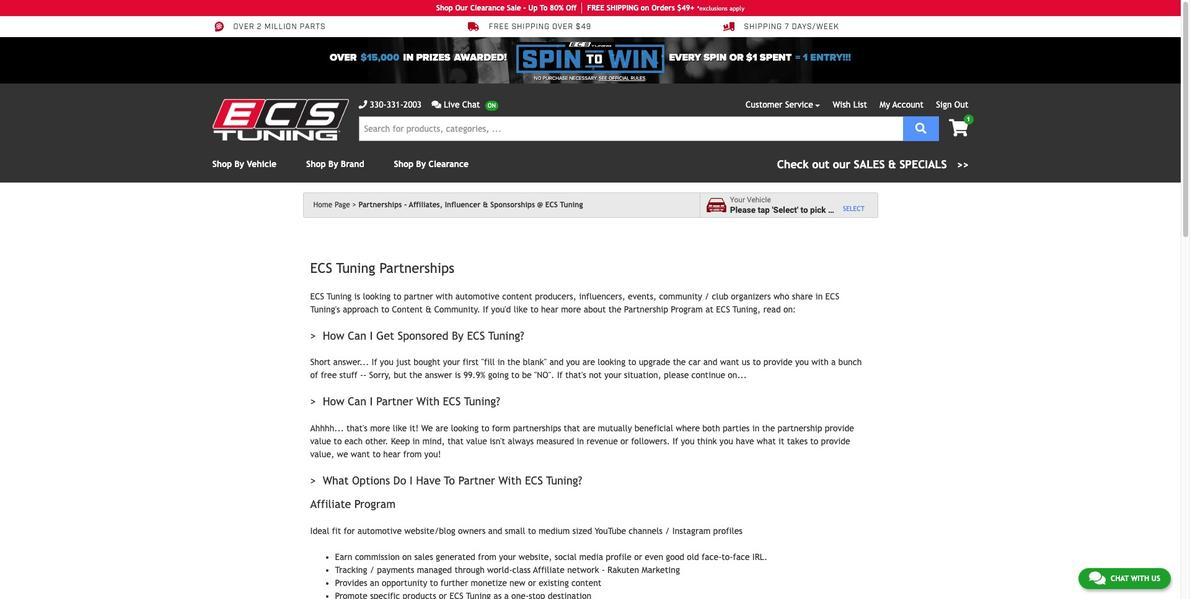 Task type: locate. For each thing, give the bounding box(es) containing it.
on:
[[783, 305, 796, 315]]

an
[[370, 579, 379, 589]]

1 vertical spatial /
[[665, 527, 670, 536]]

to inside the your vehicle please tap 'select' to pick a vehicle
[[801, 205, 808, 215]]

provide inside the short answer... if you just bought your first "fill in the blank" and you are looking to upgrade the car and want us to provide you with a bunch of free stuff -- sorry, but the answer is 99.9% going to be "no". if that's not your situation, please continue on...
[[763, 358, 793, 368]]

approach
[[343, 305, 379, 315]]

1 horizontal spatial program
[[671, 305, 703, 315]]

content
[[392, 305, 423, 315]]

sign out link
[[936, 100, 968, 110]]

comments image
[[1089, 571, 1106, 586]]

like up keep at the left of the page
[[393, 424, 407, 434]]

1 horizontal spatial clearance
[[470, 4, 505, 12]]

1 horizontal spatial on
[[641, 4, 649, 12]]

0 vertical spatial your
[[443, 358, 460, 368]]

0 vertical spatial from
[[403, 450, 422, 460]]

and left small
[[488, 527, 502, 536]]

- left affiliates,
[[404, 201, 407, 210]]

program inside ecs tuning is looking to partner with automotive content producers, influencers, events, community / club organizers who share in ecs tuning's approach to content & community. if you'd like to hear more about the partnership program at ecs tuning, read on:
[[671, 305, 703, 315]]

shop by vehicle
[[212, 159, 276, 169]]

a inside the your vehicle please tap 'select' to pick a vehicle
[[828, 205, 833, 215]]

tracking
[[335, 566, 367, 576]]

free
[[489, 22, 509, 32]]

1 vertical spatial want
[[351, 450, 370, 460]]

0 vertical spatial hear
[[541, 305, 558, 315]]

the up what
[[762, 424, 775, 434]]

to right takes
[[810, 437, 818, 447]]

other.
[[365, 437, 388, 447]]

is inside ecs tuning is looking to partner with automotive content producers, influencers, events, community / club organizers who share in ecs tuning's approach to content & community. if you'd like to hear more about the partnership program at ecs tuning, read on:
[[354, 292, 360, 302]]

on right ping
[[641, 4, 649, 12]]

rakuten
[[607, 566, 639, 576]]

specials
[[899, 158, 947, 171]]

2 vertical spatial &
[[425, 305, 432, 315]]

shop by clearance
[[394, 159, 469, 169]]

0 vertical spatial partner
[[376, 395, 413, 408]]

& down partner
[[425, 305, 432, 315]]

with left us
[[1131, 575, 1149, 584]]

1 vertical spatial clearance
[[429, 159, 469, 169]]

automotive up commission
[[358, 527, 402, 536]]

0 horizontal spatial &
[[425, 305, 432, 315]]

by up affiliates,
[[416, 159, 426, 169]]

1 horizontal spatial 1
[[967, 116, 970, 123]]

*exclusions
[[697, 5, 728, 11]]

and
[[549, 358, 564, 368], [703, 358, 717, 368], [488, 527, 502, 536]]

if up sorry,
[[372, 358, 377, 368]]

1 down out
[[967, 116, 970, 123]]

tuning? down you'd
[[488, 329, 524, 342]]

affiliate
[[310, 498, 351, 511], [533, 566, 565, 576]]

provide right us
[[763, 358, 793, 368]]

tuning up approach
[[336, 260, 375, 276]]

answer
[[425, 371, 452, 381]]

parts
[[300, 22, 326, 32]]

0 horizontal spatial /
[[370, 566, 374, 576]]

- inside earn commission on sales generated from your website, social media profile or even good old face-to-face irl. tracking / payments managed through world-class affiliate network - rakuten marketing provides an opportunity to further monetize new or existing content
[[602, 566, 605, 576]]

looking up the not
[[598, 358, 626, 368]]

"no".
[[534, 371, 554, 381]]

world-
[[487, 566, 512, 576]]

value left isn't
[[466, 437, 487, 447]]

2 vertical spatial tuning?
[[546, 474, 582, 487]]

to right small
[[528, 527, 536, 536]]

tuning for is
[[327, 292, 352, 302]]

0 horizontal spatial is
[[354, 292, 360, 302]]

phone image
[[359, 100, 367, 109]]

to up we
[[334, 437, 342, 447]]

1 horizontal spatial with
[[499, 474, 522, 487]]

in right share
[[816, 292, 823, 302]]

0 horizontal spatial looking
[[363, 292, 391, 302]]

new
[[510, 579, 525, 589]]

0 vertical spatial can
[[348, 329, 366, 342]]

media
[[579, 553, 603, 562]]

to inside earn commission on sales generated from your website, social media profile or even good old face-to-face irl. tracking / payments managed through world-class affiliate network - rakuten marketing provides an opportunity to further monetize new or existing content
[[430, 579, 438, 589]]

measured
[[536, 437, 574, 447]]

tuning inside ecs tuning is looking to partner with automotive content producers, influencers, events, community / club organizers who share in ecs tuning's approach to content & community. if you'd like to hear more about the partnership program at ecs tuning, read on:
[[327, 292, 352, 302]]

like right you'd
[[514, 305, 528, 315]]

options
[[352, 474, 390, 487]]

tuning for partnerships
[[336, 260, 375, 276]]

0 vertical spatial like
[[514, 305, 528, 315]]

that up measured on the bottom
[[564, 424, 580, 434]]

0 horizontal spatial over
[[233, 22, 255, 32]]

or inside ahhhh... that's more like it! we are looking to form partnerships that are mutually beneficial where both parties in the partnership provide value to each other. keep in mind, that value isn't always measured in revenue or followers. if you think you have what it takes to provide value, we want to hear from you!
[[620, 437, 629, 447]]

events,
[[628, 292, 657, 302]]

0 horizontal spatial chat
[[462, 100, 480, 110]]

face-
[[702, 553, 722, 562]]

both
[[702, 424, 720, 434]]

ideal fit for automotive website/blog owners and small to medium sized youtube channels / instagram profiles
[[310, 527, 743, 536]]

network
[[567, 566, 599, 576]]

managed
[[417, 566, 452, 576]]

shop
[[436, 4, 453, 12], [212, 159, 232, 169], [306, 159, 326, 169], [394, 159, 414, 169]]

1 vertical spatial affiliate
[[533, 566, 565, 576]]

0 horizontal spatial clearance
[[429, 159, 469, 169]]

1 horizontal spatial your
[[499, 553, 516, 562]]

the
[[609, 305, 621, 315], [507, 358, 520, 368], [673, 358, 686, 368], [409, 371, 422, 381], [762, 424, 775, 434]]

i for get
[[370, 329, 373, 342]]

2 horizontal spatial and
[[703, 358, 717, 368]]

/
[[705, 292, 709, 302], [665, 527, 670, 536], [370, 566, 374, 576]]

0 vertical spatial with
[[436, 292, 453, 302]]

0 vertical spatial partnerships
[[359, 201, 402, 210]]

with inside the short answer... if you just bought your first "fill in the blank" and you are looking to upgrade the car and want us to provide you with a bunch of free stuff -- sorry, but the answer is 99.9% going to be "no". if that's not your situation, please continue on...
[[811, 358, 829, 368]]

looking inside ahhhh... that's more like it! we are looking to form partnerships that are mutually beneficial where both parties in the partnership provide value to each other. keep in mind, that value isn't always measured in revenue or followers. if you think you have what it takes to provide value, we want to hear from you!
[[451, 424, 479, 434]]

provide down partnership
[[821, 437, 850, 447]]

that's left the not
[[565, 371, 586, 381]]

chat right comments icon
[[1111, 575, 1129, 584]]

you
[[380, 358, 394, 368], [566, 358, 580, 368], [795, 358, 809, 368], [681, 437, 695, 447], [720, 437, 733, 447]]

tuning up tuning's
[[327, 292, 352, 302]]

content inside ecs tuning is looking to partner with automotive content producers, influencers, events, community / club organizers who share in ecs tuning's approach to content & community. if you'd like to hear more about the partnership program at ecs tuning, read on:
[[502, 292, 532, 302]]

2 >  how from the top
[[310, 395, 344, 408]]

1 vertical spatial from
[[478, 553, 496, 562]]

2 vertical spatial your
[[499, 553, 516, 562]]

but
[[394, 371, 407, 381]]

like inside ecs tuning is looking to partner with automotive content producers, influencers, events, community / club organizers who share in ecs tuning's approach to content & community. if you'd like to hear more about the partnership program at ecs tuning, read on:
[[514, 305, 528, 315]]

1 horizontal spatial partner
[[458, 474, 495, 487]]

1 vertical spatial that's
[[346, 424, 368, 434]]

want inside the short answer... if you just bought your first "fill in the blank" and you are looking to upgrade the car and want us to provide you with a bunch of free stuff -- sorry, but the answer is 99.9% going to be "no". if that's not your situation, please continue on...
[[720, 358, 739, 368]]

from up world-
[[478, 553, 496, 562]]

i left get
[[370, 329, 373, 342]]

'select'
[[772, 205, 798, 215]]

from down keep at the left of the page
[[403, 450, 422, 460]]

0 vertical spatial more
[[561, 305, 581, 315]]

continue
[[691, 371, 725, 381]]

it!
[[410, 424, 419, 434]]

up
[[528, 4, 538, 12]]

1 horizontal spatial that
[[564, 424, 580, 434]]

provide right partnership
[[825, 424, 854, 434]]

to left content
[[381, 305, 389, 315]]

if right "no".
[[557, 371, 563, 381]]

clearance for our
[[470, 4, 505, 12]]

that right mind,
[[447, 437, 464, 447]]

in up what
[[752, 424, 759, 434]]

0 vertical spatial is
[[354, 292, 360, 302]]

content up you'd
[[502, 292, 532, 302]]

that's up each
[[346, 424, 368, 434]]

hear down keep at the left of the page
[[383, 450, 401, 460]]

to right the up
[[540, 4, 548, 12]]

content down "network"
[[571, 579, 601, 589]]

1 vertical spatial i
[[370, 395, 373, 408]]

tuning
[[560, 201, 583, 210], [336, 260, 375, 276], [327, 292, 352, 302]]

1 horizontal spatial affiliate
[[533, 566, 565, 576]]

0 vertical spatial over
[[233, 22, 255, 32]]

1 vertical spatial with
[[811, 358, 829, 368]]

1 can from the top
[[348, 329, 366, 342]]

2 vertical spatial with
[[1131, 575, 1149, 584]]

over left $15,000
[[330, 51, 357, 64]]

0 horizontal spatial from
[[403, 450, 422, 460]]

if
[[483, 305, 488, 315], [372, 358, 377, 368], [557, 371, 563, 381], [673, 437, 678, 447]]

with up we
[[416, 395, 439, 408]]

a left bunch
[[831, 358, 836, 368]]

the down influencers,
[[609, 305, 621, 315]]

tuning?
[[488, 329, 524, 342], [464, 395, 500, 408], [546, 474, 582, 487]]

0 horizontal spatial with
[[436, 292, 453, 302]]

small
[[505, 527, 525, 536]]

1 horizontal spatial like
[[514, 305, 528, 315]]

chat
[[462, 100, 480, 110], [1111, 575, 1129, 584]]

value up "value,"
[[310, 437, 331, 447]]

your right the not
[[604, 371, 621, 381]]

program down community
[[671, 305, 703, 315]]

/ right channels
[[665, 527, 670, 536]]

0 horizontal spatial partner
[[376, 395, 413, 408]]

1 horizontal spatial /
[[665, 527, 670, 536]]

1 vertical spatial chat
[[1111, 575, 1129, 584]]

1 horizontal spatial that's
[[565, 371, 586, 381]]

0 vertical spatial provide
[[763, 358, 793, 368]]

/ inside ecs tuning is looking to partner with automotive content producers, influencers, events, community / club organizers who share in ecs tuning's approach to content & community. if you'd like to hear more about the partnership program at ecs tuning, read on:
[[705, 292, 709, 302]]

hear
[[541, 305, 558, 315], [383, 450, 401, 460]]

1 horizontal spatial content
[[571, 579, 601, 589]]

2
[[257, 22, 262, 32]]

you up sorry,
[[380, 358, 394, 368]]

affiliate program
[[310, 498, 396, 511]]

upgrade
[[639, 358, 670, 368]]

chat right live
[[462, 100, 480, 110]]

1 vertical spatial that
[[447, 437, 464, 447]]

0 vertical spatial clearance
[[470, 4, 505, 12]]

it
[[779, 437, 784, 447]]

your up answer
[[443, 358, 460, 368]]

0 vertical spatial content
[[502, 292, 532, 302]]

that's inside the short answer... if you just bought your first "fill in the blank" and you are looking to upgrade the car and want us to provide you with a bunch of free stuff -- sorry, but the answer is 99.9% going to be "no". if that's not your situation, please continue on...
[[565, 371, 586, 381]]

is
[[354, 292, 360, 302], [455, 371, 461, 381]]

0 vertical spatial that
[[564, 424, 580, 434]]

1 horizontal spatial to
[[540, 4, 548, 12]]

program down options in the left of the page
[[354, 498, 396, 511]]

you right blank"
[[566, 358, 580, 368]]

you down where
[[681, 437, 695, 447]]

to right us
[[753, 358, 761, 368]]

can for partner
[[348, 395, 366, 408]]

0 horizontal spatial content
[[502, 292, 532, 302]]

to left pick
[[801, 205, 808, 215]]

1 horizontal spatial vehicle
[[747, 196, 771, 205]]

&
[[888, 158, 896, 171], [483, 201, 488, 210], [425, 305, 432, 315]]

if down where
[[673, 437, 678, 447]]

0 horizontal spatial automotive
[[358, 527, 402, 536]]

profile
[[606, 553, 632, 562]]

the inside ahhhh... that's more like it! we are looking to form partnerships that are mutually beneficial where both parties in the partnership provide value to each other. keep in mind, that value isn't always measured in revenue or followers. if you think you have what it takes to provide value, we want to hear from you!
[[762, 424, 775, 434]]

1 horizontal spatial over
[[330, 51, 357, 64]]

2 vertical spatial /
[[370, 566, 374, 576]]

opportunity
[[382, 579, 427, 589]]

ping
[[622, 4, 638, 12]]

vehicle up tap
[[747, 196, 771, 205]]

going
[[488, 371, 509, 381]]

my account
[[880, 100, 924, 110]]

sales
[[414, 553, 433, 562]]

search image
[[915, 122, 927, 134]]

more
[[561, 305, 581, 315], [370, 424, 390, 434]]

what
[[757, 437, 776, 447]]

0 vertical spatial >  how
[[310, 329, 344, 342]]

0 horizontal spatial like
[[393, 424, 407, 434]]

looking up approach
[[363, 292, 391, 302]]

1 vertical spatial a
[[831, 358, 836, 368]]

1 vertical spatial can
[[348, 395, 366, 408]]

1 vertical spatial to
[[444, 474, 455, 487]]

chat inside live chat link
[[462, 100, 480, 110]]

0 vertical spatial i
[[370, 329, 373, 342]]

chat inside chat with us link
[[1111, 575, 1129, 584]]

partnerships right page
[[359, 201, 402, 210]]

the inside ecs tuning is looking to partner with automotive content producers, influencers, events, community / club organizers who share in ecs tuning's approach to content & community. if you'd like to hear more about the partnership program at ecs tuning, read on:
[[609, 305, 621, 315]]

1 vertical spatial vehicle
[[747, 196, 771, 205]]

0 vertical spatial program
[[671, 305, 703, 315]]

just
[[396, 358, 411, 368]]

with left bunch
[[811, 358, 829, 368]]

0 vertical spatial automotive
[[455, 292, 500, 302]]

and up "no".
[[549, 358, 564, 368]]

1 right =
[[803, 51, 808, 64]]

/ up the an
[[370, 566, 374, 576]]

1 vertical spatial your
[[604, 371, 621, 381]]

1 vertical spatial tuning?
[[464, 395, 500, 408]]

2 can from the top
[[348, 395, 366, 408]]

on
[[641, 4, 649, 12], [402, 553, 412, 562]]

want up on...
[[720, 358, 739, 368]]

sale
[[507, 4, 521, 12]]

i right do on the bottom left
[[410, 474, 413, 487]]

over
[[552, 22, 573, 32]]

medium
[[539, 527, 570, 536]]

a right pick
[[828, 205, 833, 215]]

you left bunch
[[795, 358, 809, 368]]

bunch
[[838, 358, 862, 368]]

class
[[512, 566, 531, 576]]

0 horizontal spatial affiliate
[[310, 498, 351, 511]]

1 horizontal spatial and
[[549, 358, 564, 368]]

1 horizontal spatial with
[[811, 358, 829, 368]]

partnerships
[[513, 424, 561, 434]]

1 >  how from the top
[[310, 329, 344, 342]]

1 vertical spatial over
[[330, 51, 357, 64]]

ideal
[[310, 527, 329, 536]]

0 vertical spatial that's
[[565, 371, 586, 381]]

on left sales
[[402, 553, 412, 562]]

i down sorry,
[[370, 395, 373, 408]]

can down approach
[[348, 329, 366, 342]]

>  how down tuning's
[[310, 329, 344, 342]]

0 horizontal spatial hear
[[383, 450, 401, 460]]

1 vertical spatial tuning
[[336, 260, 375, 276]]

0 vertical spatial on
[[641, 4, 649, 12]]

1 value from the left
[[310, 437, 331, 447]]

shop by clearance link
[[394, 159, 469, 169]]

- left the up
[[523, 4, 526, 12]]

a inside the short answer... if you just bought your first "fill in the blank" and you are looking to upgrade the car and want us to provide you with a bunch of free stuff -- sorry, but the answer is 99.9% going to be "no". if that's not your situation, please continue on...
[[831, 358, 836, 368]]

tuning? down measured on the bottom
[[546, 474, 582, 487]]

want down each
[[351, 450, 370, 460]]

2 horizontal spatial /
[[705, 292, 709, 302]]

/ left club
[[705, 292, 709, 302]]

1 vertical spatial &
[[483, 201, 488, 210]]

by left brand
[[328, 159, 338, 169]]

1 horizontal spatial value
[[466, 437, 487, 447]]

i for partner
[[370, 395, 373, 408]]

of
[[310, 371, 318, 381]]

2 vertical spatial i
[[410, 474, 413, 487]]

partnerships up partner
[[379, 260, 454, 276]]

1 vertical spatial with
[[499, 474, 522, 487]]

1 horizontal spatial hear
[[541, 305, 558, 315]]

provide
[[763, 358, 793, 368], [825, 424, 854, 434], [821, 437, 850, 447]]

1 vertical spatial hear
[[383, 450, 401, 460]]

tuning? down 99.9%
[[464, 395, 500, 408]]

2 horizontal spatial looking
[[598, 358, 626, 368]]

& right the sales
[[888, 158, 896, 171]]

sorry,
[[369, 371, 391, 381]]

your vehicle please tap 'select' to pick a vehicle
[[730, 196, 862, 215]]

1 horizontal spatial automotive
[[455, 292, 500, 302]]

my account link
[[880, 100, 924, 110]]

>  how for >  how can i partner with ecs tuning?
[[310, 395, 344, 408]]

comments image
[[432, 100, 441, 109]]

with down always
[[499, 474, 522, 487]]

0 vertical spatial &
[[888, 158, 896, 171]]

with inside chat with us link
[[1131, 575, 1149, 584]]

2 horizontal spatial &
[[888, 158, 896, 171]]

1 vertical spatial like
[[393, 424, 407, 434]]

your inside earn commission on sales generated from your website, social media profile or even good old face-to-face irl. tracking / payments managed through world-class affiliate network - rakuten marketing provides an opportunity to further monetize new or existing content
[[499, 553, 516, 562]]

content inside earn commission on sales generated from your website, social media profile or even good old face-to-face irl. tracking / payments managed through world-class affiliate network - rakuten marketing provides an opportunity to further monetize new or existing content
[[571, 579, 601, 589]]

/ for channels
[[665, 527, 670, 536]]

>  how down free
[[310, 395, 344, 408]]

a
[[828, 205, 833, 215], [831, 358, 836, 368]]

looking left form
[[451, 424, 479, 434]]

followers.
[[631, 437, 670, 447]]

1 horizontal spatial from
[[478, 553, 496, 562]]

0 vertical spatial /
[[705, 292, 709, 302]]

looking inside the short answer... if you just bought your first "fill in the blank" and you are looking to upgrade the car and want us to provide you with a bunch of free stuff -- sorry, but the answer is 99.9% going to be "no". if that's not your situation, please continue on...
[[598, 358, 626, 368]]

affiliate up the existing
[[533, 566, 565, 576]]

value
[[310, 437, 331, 447], [466, 437, 487, 447]]

over
[[233, 22, 255, 32], [330, 51, 357, 64]]



Task type: describe. For each thing, give the bounding box(es) containing it.
customer
[[746, 100, 783, 110]]

always
[[508, 437, 534, 447]]

affiliate inside earn commission on sales generated from your website, social media profile or even good old face-to-face irl. tracking / payments managed through world-class affiliate network - rakuten marketing provides an opportunity to further monetize new or existing content
[[533, 566, 565, 576]]

earn commission on sales generated from your website, social media profile or even good old face-to-face irl. tracking / payments managed through world-class affiliate network - rakuten marketing provides an opportunity to further monetize new or existing content
[[335, 553, 767, 589]]

0 vertical spatial tuning?
[[488, 329, 524, 342]]

by for brand
[[328, 159, 338, 169]]

0 vertical spatial vehicle
[[247, 159, 276, 169]]

from inside earn commission on sales generated from your website, social media profile or even good old face-to-face irl. tracking / payments managed through world-class affiliate network - rakuten marketing provides an opportunity to further monetize new or existing content
[[478, 553, 496, 562]]

bought
[[414, 358, 440, 368]]

Search text field
[[359, 117, 903, 141]]

channels
[[629, 527, 663, 536]]

youtube
[[595, 527, 626, 536]]

us
[[1151, 575, 1160, 584]]

/ for community
[[705, 292, 709, 302]]

or left even
[[634, 553, 642, 562]]

by down community.
[[452, 329, 464, 342]]

ecs tuning 'spin to win' contest logo image
[[517, 42, 664, 73]]

shop our clearance sale - up to 80% off link
[[436, 2, 582, 14]]

2 vertical spatial provide
[[821, 437, 850, 447]]

shop for shop our clearance sale - up to 80% off
[[436, 4, 453, 12]]

influencer
[[445, 201, 481, 210]]

0 horizontal spatial that
[[447, 437, 464, 447]]

provides
[[335, 579, 367, 589]]

have
[[416, 474, 441, 487]]

looking inside ecs tuning is looking to partner with automotive content producers, influencers, events, community / club organizers who share in ecs tuning's approach to content & community. if you'd like to hear more about the partnership program at ecs tuning, read on:
[[363, 292, 391, 302]]

to down producers,
[[530, 305, 538, 315]]

shop our clearance sale - up to 80% off
[[436, 4, 577, 12]]

hear inside ahhhh... that's more like it! we are looking to form partnerships that are mutually beneficial where both parties in the partnership provide value to each other. keep in mind, that value isn't always measured in revenue or followers. if you think you have what it takes to provide value, we want to hear from you!
[[383, 450, 401, 460]]

in inside ecs tuning is looking to partner with automotive content producers, influencers, events, community / club organizers who share in ecs tuning's approach to content & community. if you'd like to hear more about the partnership program at ecs tuning, read on:
[[816, 292, 823, 302]]

2 horizontal spatial your
[[604, 371, 621, 381]]

0 horizontal spatial program
[[354, 498, 396, 511]]

free
[[587, 4, 604, 12]]

over for over 2 million parts
[[233, 22, 255, 32]]

existing
[[539, 579, 569, 589]]

sign
[[936, 100, 952, 110]]

hear inside ecs tuning is looking to partner with automotive content producers, influencers, events, community / club organizers who share in ecs tuning's approach to content & community. if you'd like to hear more about the partnership program at ecs tuning, read on:
[[541, 305, 558, 315]]

want inside ahhhh... that's more like it! we are looking to form partnerships that are mutually beneficial where both parties in the partnership provide value to each other. keep in mind, that value isn't always measured in revenue or followers. if you think you have what it takes to provide value, we want to hear from you!
[[351, 450, 370, 460]]

parties
[[723, 424, 750, 434]]

0 vertical spatial to
[[540, 4, 548, 12]]

takes
[[787, 437, 808, 447]]

if inside ecs tuning is looking to partner with automotive content producers, influencers, events, community / club organizers who share in ecs tuning's approach to content & community. if you'd like to hear more about the partnership program at ecs tuning, read on:
[[483, 305, 488, 315]]

wish list link
[[833, 100, 867, 110]]

to left be at bottom
[[511, 371, 519, 381]]

is inside the short answer... if you just bought your first "fill in the blank" and you are looking to upgrade the car and want us to provide you with a bunch of free stuff -- sorry, but the answer is 99.9% going to be "no". if that's not your situation, please continue on...
[[455, 371, 461, 381]]

shop for shop by clearance
[[394, 159, 414, 169]]

free ship ping on orders $49+ *exclusions apply
[[587, 4, 745, 12]]

official
[[609, 76, 629, 81]]

are up revenue
[[583, 424, 595, 434]]

partnership
[[778, 424, 822, 434]]

to up situation,
[[628, 358, 636, 368]]

if inside ahhhh... that's more like it! we are looking to form partnerships that are mutually beneficial where both parties in the partnership provide value to each other. keep in mind, that value isn't always measured in revenue or followers. if you think you have what it takes to provide value, we want to hear from you!
[[673, 437, 678, 447]]

>  how for >  how can i get sponsored by ecs tuning?
[[310, 329, 344, 342]]

every spin or $1 spent = 1 entry!!!
[[669, 51, 851, 64]]

- left sorry,
[[363, 371, 366, 381]]

2 value from the left
[[466, 437, 487, 447]]

no
[[534, 76, 542, 81]]

sized
[[572, 527, 592, 536]]

0 vertical spatial tuning
[[560, 201, 583, 210]]

the up please
[[673, 358, 686, 368]]

in down it!
[[413, 437, 420, 447]]

1 link
[[939, 115, 973, 138]]

about
[[584, 305, 606, 315]]

over for over $15,000 in prizes
[[330, 51, 357, 64]]

live chat link
[[432, 99, 498, 112]]

page
[[335, 201, 350, 210]]

tuning,
[[733, 305, 761, 315]]

monetize
[[471, 579, 507, 589]]

social
[[555, 553, 577, 562]]

shopping cart image
[[949, 120, 968, 137]]

to left form
[[481, 424, 489, 434]]

1 vertical spatial partner
[[458, 474, 495, 487]]

more inside ecs tuning is looking to partner with automotive content producers, influencers, events, community / club organizers who share in ecs tuning's approach to content & community. if you'd like to hear more about the partnership program at ecs tuning, read on:
[[561, 305, 581, 315]]

to down other.
[[372, 450, 381, 460]]

wish
[[833, 100, 851, 110]]

are inside the short answer... if you just bought your first "fill in the blank" and you are looking to upgrade the car and want us to provide you with a bunch of free stuff -- sorry, but the answer is 99.9% going to be "no". if that's not your situation, please continue on...
[[582, 358, 595, 368]]

home
[[313, 201, 332, 210]]

to up content
[[393, 292, 401, 302]]

your for "fill
[[443, 358, 460, 368]]

beneficial
[[635, 424, 673, 434]]

ecs tuning partnerships
[[310, 260, 454, 276]]

330-331-2003 link
[[359, 99, 422, 112]]

form
[[492, 424, 510, 434]]

clearance for by
[[429, 159, 469, 169]]

0 horizontal spatial and
[[488, 527, 502, 536]]

affiliates,
[[409, 201, 443, 210]]

see official rules link
[[599, 75, 645, 82]]

in left prizes
[[403, 51, 414, 64]]

profiles
[[713, 527, 743, 536]]

@
[[537, 201, 543, 210]]

sales & specials link
[[777, 156, 968, 173]]

shop for shop by vehicle
[[212, 159, 232, 169]]

from inside ahhhh... that's more like it! we are looking to form partnerships that are mutually beneficial where both parties in the partnership provide value to each other. keep in mind, that value isn't always measured in revenue or followers. if you think you have what it takes to provide value, we want to hear from you!
[[403, 450, 422, 460]]

the right but
[[409, 371, 422, 381]]

or left '$1'
[[729, 51, 744, 64]]

that's inside ahhhh... that's more like it! we are looking to form partnerships that are mutually beneficial where both parties in the partnership provide value to each other. keep in mind, that value isn't always measured in revenue or followers. if you think you have what it takes to provide value, we want to hear from you!
[[346, 424, 368, 434]]

through
[[455, 566, 485, 576]]

the up going
[[507, 358, 520, 368]]

even
[[645, 553, 663, 562]]

automotive inside ecs tuning is looking to partner with automotive content producers, influencers, events, community / club organizers who share in ecs tuning's approach to content & community. if you'd like to hear more about the partnership program at ecs tuning, read on:
[[455, 292, 500, 302]]

generated
[[436, 553, 475, 562]]

by for clearance
[[416, 159, 426, 169]]

331-
[[387, 100, 403, 110]]

home page
[[313, 201, 350, 210]]

0 horizontal spatial to
[[444, 474, 455, 487]]

/ inside earn commission on sales generated from your website, social media profile or even good old face-to-face irl. tracking / payments managed through world-class affiliate network - rakuten marketing provides an opportunity to further monetize new or existing content
[[370, 566, 374, 576]]

rules
[[631, 76, 645, 81]]

for
[[344, 527, 355, 536]]

you down the parties
[[720, 437, 733, 447]]

customer service button
[[746, 99, 820, 112]]

in left revenue
[[577, 437, 584, 447]]

where
[[676, 424, 700, 434]]

80%
[[550, 4, 564, 12]]

free shipping over $49
[[489, 22, 591, 32]]

vehicle inside the your vehicle please tap 'select' to pick a vehicle
[[747, 196, 771, 205]]

us
[[742, 358, 750, 368]]

good
[[666, 553, 684, 562]]

situation,
[[624, 371, 661, 381]]

irl.
[[752, 553, 767, 562]]

service
[[785, 100, 813, 110]]

pick
[[810, 205, 826, 215]]

prizes
[[416, 51, 450, 64]]

like inside ahhhh... that's more like it! we are looking to form partnerships that are mutually beneficial where both parties in the partnership provide value to each other. keep in mind, that value isn't always measured in revenue or followers. if you think you have what it takes to provide value, we want to hear from you!
[[393, 424, 407, 434]]

free shipping over $49 link
[[468, 21, 591, 32]]

ecs tuning image
[[212, 99, 349, 141]]

purchase
[[543, 76, 568, 81]]

0 vertical spatial 1
[[803, 51, 808, 64]]

sales & specials
[[854, 158, 947, 171]]

shop for shop by brand
[[306, 159, 326, 169]]

revenue
[[587, 437, 618, 447]]

my
[[880, 100, 890, 110]]

sponsored
[[398, 329, 448, 342]]

to-
[[722, 553, 733, 562]]

instagram
[[672, 527, 711, 536]]

1 vertical spatial provide
[[825, 424, 854, 434]]

producers,
[[535, 292, 576, 302]]

we
[[337, 450, 348, 460]]

0 horizontal spatial with
[[416, 395, 439, 408]]

1 vertical spatial 1
[[967, 116, 970, 123]]

by for vehicle
[[234, 159, 244, 169]]

website/blog
[[404, 527, 455, 536]]

are right we
[[436, 424, 448, 434]]

1 vertical spatial partnerships
[[379, 260, 454, 276]]

more inside ahhhh... that's more like it! we are looking to form partnerships that are mutually beneficial where both parties in the partnership provide value to each other. keep in mind, that value isn't always measured in revenue or followers. if you think you have what it takes to provide value, we want to hear from you!
[[370, 424, 390, 434]]

account
[[893, 100, 924, 110]]

mutually
[[598, 424, 632, 434]]

- right stuff
[[360, 371, 363, 381]]

0 vertical spatial affiliate
[[310, 498, 351, 511]]

with inside ecs tuning is looking to partner with automotive content producers, influencers, events, community / club organizers who share in ecs tuning's approach to content & community. if you'd like to hear more about the partnership program at ecs tuning, read on:
[[436, 292, 453, 302]]

your for social
[[499, 553, 516, 562]]

in inside the short answer... if you just bought your first "fill in the blank" and you are looking to upgrade the car and want us to provide you with a bunch of free stuff -- sorry, but the answer is 99.9% going to be "no". if that's not your situation, please continue on...
[[498, 358, 505, 368]]

no purchase necessary. see official rules .
[[534, 76, 647, 81]]

free
[[321, 371, 337, 381]]

sponsorships
[[490, 201, 535, 210]]

blank"
[[523, 358, 547, 368]]

=
[[795, 51, 800, 64]]

over 2 million parts link
[[212, 21, 326, 32]]

influencers,
[[579, 292, 625, 302]]

& inside ecs tuning is looking to partner with automotive content producers, influencers, events, community / club organizers who share in ecs tuning's approach to content & community. if you'd like to hear more about the partnership program at ecs tuning, read on:
[[425, 305, 432, 315]]

can for get
[[348, 329, 366, 342]]

1 vertical spatial automotive
[[358, 527, 402, 536]]

we
[[421, 424, 433, 434]]

or right new
[[528, 579, 536, 589]]

shipping
[[512, 22, 550, 32]]

.
[[645, 76, 647, 81]]

tuning's
[[310, 305, 340, 315]]

on inside earn commission on sales generated from your website, social media profile or even good old face-to-face irl. tracking / payments managed through world-class affiliate network - rakuten marketing provides an opportunity to further monetize new or existing content
[[402, 553, 412, 562]]



Task type: vqa. For each thing, say whether or not it's contained in the screenshot.
Program within 'ECS Tuning is looking to partner with automotive content producers, influencers, events, community / club organizers who share in ECS Tuning's approach to Content & Community. If you'd like to hear more about the Partnership Program at ECS Tuning, read on:'
yes



